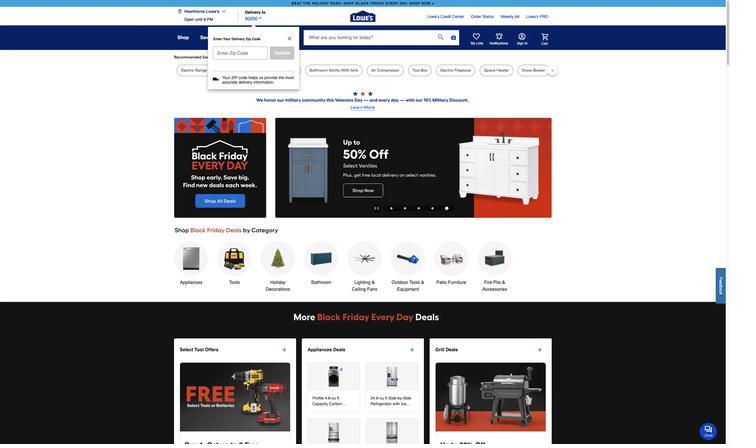 Task type: locate. For each thing, give the bounding box(es) containing it.
1 deals from the left
[[333, 347, 346, 352]]

fans
[[367, 287, 377, 292]]

0 horizontal spatial deals
[[333, 347, 346, 352]]

arrow right image
[[541, 168, 547, 173], [281, 347, 287, 353], [409, 347, 415, 353], [537, 347, 543, 353]]

hawthorne lowe's button
[[178, 6, 229, 17]]

more suggestions for you
[[237, 55, 283, 60]]

k
[[719, 293, 724, 295]]

scroll to item #3 element
[[412, 207, 426, 210]]

tools inside outdoor tools & equipment
[[410, 280, 420, 285]]

0 horizontal spatial delivery
[[232, 37, 245, 41]]

day.
[[400, 1, 408, 5]]

black friday every day. shop early. save big. find new deals each week. image
[[174, 118, 266, 218]]

arrow right image inside appliances deals link
[[409, 347, 415, 353]]

air compressor
[[371, 68, 400, 73]]

outdoor tools & equipment
[[392, 280, 424, 292]]

appliances inside button
[[180, 280, 202, 285]]

1 horizontal spatial deals
[[446, 347, 458, 352]]

&
[[276, 35, 279, 40], [372, 280, 375, 285], [421, 280, 424, 285], [502, 280, 505, 285]]

chevron down image
[[220, 9, 226, 14]]

1 horizontal spatial bathroom
[[310, 68, 328, 73]]

bathroom button
[[304, 241, 339, 286]]

& right diy
[[276, 35, 279, 40]]

0 horizontal spatial shop
[[344, 1, 355, 5]]

bathroom
[[266, 68, 284, 73], [310, 68, 328, 73]]

for right "searches"
[[220, 55, 225, 60]]

equipment
[[397, 287, 419, 292]]

range
[[195, 68, 207, 73]]

1 horizontal spatial tools
[[410, 280, 420, 285]]

enter
[[213, 37, 222, 41]]

1 horizontal spatial appliances
[[308, 347, 332, 352]]

delivery left zip
[[232, 37, 245, 41]]

zip
[[246, 37, 251, 41]]

we honor our military community on veterans day and every day with a 10 percent military discount. image
[[174, 91, 552, 112]]

appliances button
[[174, 241, 208, 286]]

0 vertical spatial your
[[223, 37, 231, 41]]

information.
[[254, 80, 274, 84]]

my lists
[[471, 41, 484, 45]]

Enter Zip Code text field
[[215, 47, 266, 57]]

for left chevron right icon
[[271, 55, 276, 60]]

you up bathroom vanity
[[277, 55, 283, 60]]

2 electric from the left
[[441, 68, 454, 73]]

select
[[180, 347, 193, 352]]

2 vanity from the left
[[329, 68, 340, 73]]

1 horizontal spatial vanity
[[329, 68, 340, 73]]

your right enter
[[223, 37, 231, 41]]

patio furniture button
[[434, 241, 469, 286]]

tools
[[229, 280, 240, 285], [410, 280, 420, 285]]

0 horizontal spatial you
[[226, 55, 233, 60]]

vanity left with at the left top
[[329, 68, 340, 73]]

& left the patio
[[421, 280, 424, 285]]

electric down recommended
[[181, 68, 194, 73]]

beat
[[292, 1, 302, 5]]

you for more suggestions for you
[[277, 55, 283, 60]]

scroll to item #4 element
[[426, 207, 439, 210]]

None search field
[[304, 30, 460, 51]]

for for searches
[[220, 55, 225, 60]]

2 e from the top
[[719, 282, 724, 284]]

searches
[[202, 55, 219, 60]]

decorations
[[266, 287, 290, 292]]

2 for from the left
[[271, 55, 276, 60]]

deals for appliances deals
[[333, 347, 346, 352]]

electric for electric fireplace
[[441, 68, 454, 73]]

bathroom for bathroom vanity
[[266, 68, 284, 73]]

2 horizontal spatial lowe's
[[527, 14, 539, 19]]

e up the 'd'
[[719, 279, 724, 282]]

lowe's inside button
[[206, 9, 220, 14]]

for
[[220, 55, 225, 60], [271, 55, 276, 60]]

lowe's home improvement notification center image
[[496, 33, 503, 40]]

delivery
[[239, 80, 252, 84]]

sink
[[351, 68, 358, 73]]

update button
[[270, 47, 295, 60]]

0 horizontal spatial appliances
[[180, 280, 202, 285]]

electric fireplace
[[441, 68, 471, 73]]

select tool offers link
[[180, 343, 291, 362]]

with
[[341, 68, 350, 73]]

lowe's left pro
[[527, 14, 539, 19]]

chevron down image
[[258, 16, 262, 20]]

0 horizontal spatial electric
[[181, 68, 194, 73]]

us
[[259, 75, 263, 80]]

0 vertical spatial delivery
[[245, 10, 261, 15]]

lowe's home improvement logo image
[[351, 4, 376, 29]]

diy & ideas
[[267, 35, 292, 40]]

bathroom
[[311, 280, 331, 285]]

provide
[[264, 75, 278, 80]]

1 vertical spatial appliances
[[308, 347, 332, 352]]

close image
[[287, 36, 292, 41]]

90250
[[245, 16, 258, 21]]

appliances image
[[323, 366, 345, 387], [382, 366, 403, 387], [323, 422, 345, 443], [382, 422, 403, 443]]

your zip code helps us provide the most accurate delivery information.
[[222, 75, 294, 84]]

sign in button
[[517, 33, 528, 46]]

0 horizontal spatial tools
[[229, 280, 240, 285]]

lowe's home improvement lists image
[[473, 33, 480, 40]]

9
[[204, 17, 206, 22]]

you left more
[[226, 55, 233, 60]]

>
[[432, 1, 434, 5]]

1 horizontal spatial you
[[277, 55, 283, 60]]

search image
[[438, 34, 444, 40]]

lowe's up pm
[[206, 9, 220, 14]]

1 vertical spatial your
[[222, 75, 230, 80]]

2 bathroom from the left
[[310, 68, 328, 73]]

bathroom left with at the left top
[[310, 68, 328, 73]]

bathroom vanity with sink
[[310, 68, 358, 73]]

hawthorne lowe's
[[184, 9, 220, 14]]

grill deals
[[436, 347, 458, 352]]

suggestions
[[248, 55, 270, 60]]

shop
[[344, 1, 355, 5], [410, 1, 420, 5]]

electric left fireplace
[[441, 68, 454, 73]]

tools button
[[217, 241, 252, 286]]

0 horizontal spatial lowe's
[[206, 9, 220, 14]]

1 you from the left
[[226, 55, 233, 60]]

space
[[484, 68, 496, 73]]

2 deals from the left
[[446, 347, 458, 352]]

1 horizontal spatial for
[[271, 55, 276, 60]]

space heater
[[484, 68, 509, 73]]

tool box
[[413, 68, 428, 73]]

& inside fire pits & accessories
[[502, 280, 505, 285]]

& inside 'button'
[[276, 35, 279, 40]]

order status
[[471, 14, 494, 19]]

2 tools from the left
[[410, 280, 420, 285]]

ceiling
[[352, 287, 366, 292]]

lowe's left credit
[[427, 14, 440, 19]]

your down the washing
[[222, 75, 230, 80]]

recommended searches for you heading
[[174, 55, 552, 60]]

e up "b"
[[719, 282, 724, 284]]

shop right rush.
[[344, 1, 355, 5]]

90250 button
[[245, 15, 262, 22]]

1 vertical spatial delivery
[[232, 37, 245, 41]]

1 tools from the left
[[229, 280, 240, 285]]

1 vanity from the left
[[285, 68, 297, 73]]

1 e from the top
[[719, 279, 724, 282]]

1 for from the left
[[220, 55, 225, 60]]

scroll to item #2 element
[[398, 207, 412, 210]]

recommended
[[174, 55, 202, 60]]

1 horizontal spatial lowe's
[[427, 14, 440, 19]]

& right pits
[[502, 280, 505, 285]]

arrow right image for grill deals
[[537, 347, 543, 353]]

2 you from the left
[[277, 55, 283, 60]]

select tool offers
[[180, 347, 219, 352]]

1 horizontal spatial electric
[[441, 68, 454, 73]]

electric
[[181, 68, 194, 73], [441, 68, 454, 73]]

1 electric from the left
[[181, 68, 194, 73]]

vanity for bathroom vanity
[[285, 68, 297, 73]]

delivery up 90250 button
[[245, 10, 261, 15]]

bathroom up provide
[[266, 68, 284, 73]]

0 horizontal spatial vanity
[[285, 68, 297, 73]]

cart button
[[534, 33, 549, 46]]

most
[[285, 75, 294, 80]]

0 horizontal spatial for
[[220, 55, 225, 60]]

vanity up most
[[285, 68, 297, 73]]

deals for grill deals
[[446, 347, 458, 352]]

lowe's
[[206, 9, 220, 14], [427, 14, 440, 19], [527, 14, 539, 19]]

arrow right image inside select tool offers link
[[281, 347, 287, 353]]

& up fans
[[372, 280, 375, 285]]

arrow right image inside grill deals 'link'
[[537, 347, 543, 353]]

washing machine
[[220, 68, 253, 73]]

0 vertical spatial appliances
[[180, 280, 202, 285]]

0 horizontal spatial bathroom
[[266, 68, 284, 73]]

ideas
[[281, 35, 292, 40]]

deals inside appliances deals link
[[333, 347, 346, 352]]

blower
[[533, 68, 546, 73]]

recommended searches for you
[[174, 55, 233, 60]]

delivery to
[[245, 10, 266, 15]]

helps
[[249, 75, 258, 80]]

deals inside grill deals 'link'
[[446, 347, 458, 352]]

shop right day.
[[410, 1, 420, 5]]

1 horizontal spatial shop
[[410, 1, 420, 5]]

1 bathroom from the left
[[266, 68, 284, 73]]

ad
[[515, 14, 520, 19]]

your
[[223, 37, 231, 41], [222, 75, 230, 80]]

weekly ad
[[501, 14, 520, 19]]

you inside more suggestions for you link
[[277, 55, 283, 60]]

appliances deals link
[[308, 343, 424, 357]]



Task type: describe. For each thing, give the bounding box(es) containing it.
pro
[[540, 14, 549, 19]]

weekly
[[501, 14, 514, 19]]

shop black friday deals by category. image
[[174, 226, 552, 236]]

hawthorne
[[184, 9, 205, 14]]

appliances deals
[[308, 347, 346, 352]]

up to 50 percent off select vanities. plus, get free local delivery on select vanities. image
[[275, 118, 552, 218]]

for for suggestions
[[271, 55, 276, 60]]

arrow right image for select tool offers
[[281, 347, 287, 353]]

zip
[[231, 75, 238, 80]]

chat invite button image
[[700, 423, 718, 440]]

center
[[452, 14, 464, 19]]

my
[[471, 41, 476, 45]]

compressor
[[377, 68, 400, 73]]

lowe's pro
[[527, 14, 549, 19]]

until
[[195, 17, 203, 22]]

status
[[483, 14, 494, 19]]

electric range
[[181, 68, 207, 73]]

1 horizontal spatial delivery
[[245, 10, 261, 15]]

lowe's home improvement cart image
[[542, 33, 549, 40]]

scroll to item #1 element
[[385, 207, 398, 210]]

lowe's home improvement account image
[[519, 33, 526, 40]]

black
[[356, 1, 369, 5]]

weekly ad link
[[501, 14, 520, 19]]

lowe's for lowe's credit center
[[427, 14, 440, 19]]

lighting & ceiling fans
[[352, 280, 377, 292]]

tools inside 'button'
[[229, 280, 240, 285]]

every
[[386, 1, 399, 5]]

1 shop from the left
[[344, 1, 355, 5]]

lighting
[[355, 280, 371, 285]]

now
[[422, 1, 431, 5]]

accurate
[[222, 80, 238, 84]]

appliances for appliances deals
[[308, 347, 332, 352]]

patio furniture
[[437, 280, 467, 285]]

pm
[[207, 17, 213, 22]]

order status link
[[471, 14, 494, 19]]

accessories
[[483, 287, 507, 292]]

electric for electric range
[[181, 68, 194, 73]]

& inside outdoor tools & equipment
[[421, 280, 424, 285]]

box
[[421, 68, 428, 73]]

arrow right image for appliances deals
[[409, 347, 415, 353]]

to
[[262, 10, 266, 15]]

lowe's pro link
[[527, 14, 549, 19]]

heater
[[497, 68, 509, 73]]

grill deals link
[[436, 343, 546, 362]]

camera image
[[451, 35, 457, 41]]

enter your delivery zip code
[[213, 37, 261, 41]]

sign
[[517, 41, 524, 45]]

snow
[[522, 68, 532, 73]]

bathroom vanity
[[266, 68, 297, 73]]

grill
[[436, 347, 445, 352]]

your inside your zip code helps us provide the most accurate delivery information.
[[222, 75, 230, 80]]

diy
[[267, 35, 275, 40]]

my lists link
[[471, 33, 484, 46]]

chevron right image
[[283, 55, 288, 60]]

scroll to item #5 element
[[439, 207, 454, 210]]

sign in
[[517, 41, 528, 45]]

outdoor
[[392, 280, 408, 285]]

outdoor tools & equipment button
[[391, 241, 425, 293]]

b
[[719, 286, 724, 288]]

beat the holiday rush. shop black friday every day. shop now >
[[292, 1, 434, 5]]

fire pits & accessories button
[[478, 241, 512, 293]]

tool
[[195, 347, 204, 352]]

diy & ideas button
[[267, 33, 292, 43]]

savings
[[200, 35, 218, 40]]

lowe's for lowe's pro
[[527, 14, 539, 19]]

appliances for appliances
[[180, 280, 202, 285]]

order
[[471, 14, 482, 19]]

vanity for bathroom vanity with sink
[[329, 68, 340, 73]]

pits
[[494, 280, 501, 285]]

buy 1, get up to 2 free image
[[180, 363, 290, 432]]

location image
[[178, 9, 182, 14]]

more black friday every day deals. image
[[174, 306, 552, 329]]

2 shop from the left
[[410, 1, 420, 5]]

you for recommended searches for you
[[226, 55, 233, 60]]

c
[[719, 291, 724, 293]]

cart
[[542, 42, 548, 46]]

code
[[239, 75, 247, 80]]

f
[[719, 277, 724, 279]]

in
[[525, 41, 528, 45]]

the
[[279, 75, 284, 80]]

d
[[719, 284, 724, 286]]

holiday
[[312, 1, 329, 5]]

update
[[275, 51, 290, 56]]

Search Query text field
[[304, 30, 434, 45]]

shop button
[[178, 33, 189, 43]]

more
[[237, 55, 247, 60]]

code
[[252, 37, 261, 41]]

credit
[[441, 14, 451, 19]]

rush.
[[330, 1, 342, 5]]

installations button
[[229, 33, 256, 43]]

open until 9 pm
[[184, 17, 213, 22]]

lowe's credit center link
[[427, 14, 464, 19]]

machine
[[237, 68, 253, 73]]

bathroom for bathroom vanity with sink
[[310, 68, 328, 73]]

up to 30% off image
[[436, 363, 546, 432]]

the
[[303, 1, 311, 5]]

& inside the lighting & ceiling fans
[[372, 280, 375, 285]]

air
[[371, 68, 376, 73]]

a
[[719, 288, 724, 291]]

fire
[[484, 280, 492, 285]]



Task type: vqa. For each thing, say whether or not it's contained in the screenshot.
77%
no



